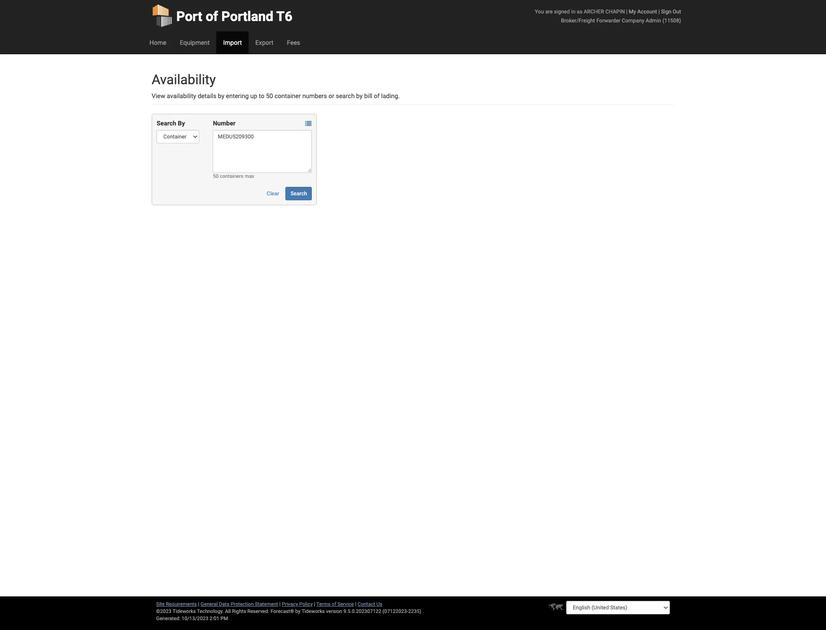 Task type: vqa. For each thing, say whether or not it's contained in the screenshot.
use.
no



Task type: locate. For each thing, give the bounding box(es) containing it.
0 vertical spatial of
[[206, 9, 218, 24]]

of up version
[[332, 602, 336, 608]]

port of portland t6
[[176, 9, 292, 24]]

view
[[152, 92, 165, 100]]

2 vertical spatial of
[[332, 602, 336, 608]]

|
[[626, 9, 627, 15], [658, 9, 660, 15], [198, 602, 199, 608], [279, 602, 281, 608], [314, 602, 315, 608], [355, 602, 356, 608]]

| left my at top
[[626, 9, 627, 15]]

(07122023-
[[383, 609, 408, 615]]

1 horizontal spatial 50
[[266, 92, 273, 100]]

search for search by
[[157, 120, 176, 127]]

my account link
[[629, 9, 657, 15]]

technology.
[[197, 609, 224, 615]]

search button
[[286, 187, 312, 201]]

0 horizontal spatial search
[[157, 120, 176, 127]]

1 horizontal spatial by
[[295, 609, 300, 615]]

of right port
[[206, 9, 218, 24]]

availability
[[167, 92, 196, 100]]

by down privacy policy link
[[295, 609, 300, 615]]

in
[[571, 9, 575, 15]]

by left bill
[[356, 92, 363, 100]]

clear
[[267, 191, 279, 197]]

search right clear button
[[291, 191, 307, 197]]

50
[[266, 92, 273, 100], [213, 174, 219, 179]]

pm
[[220, 616, 228, 622]]

search
[[157, 120, 176, 127], [291, 191, 307, 197]]

9.5.0.202307122
[[343, 609, 381, 615]]

all
[[225, 609, 231, 615]]

show list image
[[305, 121, 312, 127]]

of inside site requirements | general data protection statement | privacy policy | terms of service | contact us ©2023 tideworks technology. all rights reserved. forecast® by tideworks version 9.5.0.202307122 (07122023-2235) generated: 10/13/2023 2:01 pm
[[332, 602, 336, 608]]

search inside button
[[291, 191, 307, 197]]

50 left containers
[[213, 174, 219, 179]]

equipment
[[180, 39, 210, 46]]

©2023 tideworks
[[156, 609, 196, 615]]

10/13/2023
[[182, 616, 208, 622]]

statement
[[255, 602, 278, 608]]

1 horizontal spatial search
[[291, 191, 307, 197]]

are
[[545, 9, 553, 15]]

search left 'by'
[[157, 120, 176, 127]]

tideworks
[[302, 609, 325, 615]]

| up forecast®
[[279, 602, 281, 608]]

forwarder
[[596, 17, 620, 24]]

2 horizontal spatial by
[[356, 92, 363, 100]]

general
[[201, 602, 218, 608]]

fees button
[[280, 31, 307, 54]]

details
[[198, 92, 216, 100]]

2 horizontal spatial of
[[374, 92, 380, 100]]

0 horizontal spatial 50
[[213, 174, 219, 179]]

my
[[629, 9, 636, 15]]

Number text field
[[213, 130, 312, 173]]

port of portland t6 link
[[152, 0, 292, 31]]

number
[[213, 120, 235, 127]]

search by
[[157, 120, 185, 127]]

1 horizontal spatial of
[[332, 602, 336, 608]]

of right bill
[[374, 92, 380, 100]]

protection
[[231, 602, 254, 608]]

data
[[219, 602, 229, 608]]

rights
[[232, 609, 246, 615]]

availability
[[152, 72, 216, 87]]

containers
[[220, 174, 243, 179]]

0 vertical spatial search
[[157, 120, 176, 127]]

0 vertical spatial 50
[[266, 92, 273, 100]]

privacy
[[282, 602, 298, 608]]

search
[[336, 92, 355, 100]]

0 horizontal spatial of
[[206, 9, 218, 24]]

of
[[206, 9, 218, 24], [374, 92, 380, 100], [332, 602, 336, 608]]

terms
[[316, 602, 330, 608]]

2235)
[[408, 609, 421, 615]]

import button
[[216, 31, 249, 54]]

1 vertical spatial search
[[291, 191, 307, 197]]

by right details
[[218, 92, 224, 100]]

bill
[[364, 92, 372, 100]]

50 right the "to"
[[266, 92, 273, 100]]

by
[[218, 92, 224, 100], [356, 92, 363, 100], [295, 609, 300, 615]]

fees
[[287, 39, 300, 46]]



Task type: describe. For each thing, give the bounding box(es) containing it.
as
[[577, 9, 582, 15]]

1 vertical spatial of
[[374, 92, 380, 100]]

sign out link
[[661, 9, 681, 15]]

general data protection statement link
[[201, 602, 278, 608]]

t6
[[276, 9, 292, 24]]

signed
[[554, 9, 570, 15]]

home button
[[143, 31, 173, 54]]

| left sign
[[658, 9, 660, 15]]

service
[[338, 602, 354, 608]]

1 vertical spatial 50
[[213, 174, 219, 179]]

broker/freight
[[561, 17, 595, 24]]

site
[[156, 602, 165, 608]]

us
[[376, 602, 382, 608]]

equipment button
[[173, 31, 216, 54]]

company
[[622, 17, 644, 24]]

search for search
[[291, 191, 307, 197]]

clear button
[[262, 187, 284, 201]]

| up tideworks
[[314, 602, 315, 608]]

policy
[[299, 602, 313, 608]]

requirements
[[166, 602, 197, 608]]

numbers
[[302, 92, 327, 100]]

| up 9.5.0.202307122 on the left of the page
[[355, 602, 356, 608]]

by
[[178, 120, 185, 127]]

0 horizontal spatial by
[[218, 92, 224, 100]]

you are signed in as archer chapin | my account | sign out broker/freight forwarder company admin (11508)
[[535, 9, 681, 24]]

version
[[326, 609, 342, 615]]

export
[[255, 39, 273, 46]]

max
[[245, 174, 254, 179]]

reserved.
[[247, 609, 269, 615]]

contact
[[358, 602, 375, 608]]

account
[[637, 9, 657, 15]]

you
[[535, 9, 544, 15]]

forecast®
[[271, 609, 294, 615]]

out
[[673, 9, 681, 15]]

generated:
[[156, 616, 180, 622]]

privacy policy link
[[282, 602, 313, 608]]

50 containers max
[[213, 174, 254, 179]]

by inside site requirements | general data protection statement | privacy policy | terms of service | contact us ©2023 tideworks technology. all rights reserved. forecast® by tideworks version 9.5.0.202307122 (07122023-2235) generated: 10/13/2023 2:01 pm
[[295, 609, 300, 615]]

archer
[[584, 9, 604, 15]]

port
[[176, 9, 202, 24]]

entering
[[226, 92, 249, 100]]

container
[[275, 92, 301, 100]]

(11508)
[[662, 17, 681, 24]]

or
[[329, 92, 334, 100]]

up
[[250, 92, 257, 100]]

export button
[[249, 31, 280, 54]]

admin
[[646, 17, 661, 24]]

portland
[[221, 9, 273, 24]]

lading.
[[381, 92, 400, 100]]

site requirements link
[[156, 602, 197, 608]]

to
[[259, 92, 264, 100]]

terms of service link
[[316, 602, 354, 608]]

of inside port of portland t6 link
[[206, 9, 218, 24]]

contact us link
[[358, 602, 382, 608]]

home
[[149, 39, 166, 46]]

chapin
[[605, 9, 625, 15]]

import
[[223, 39, 242, 46]]

| left general
[[198, 602, 199, 608]]

view availability details by entering up to 50 container numbers or search by bill of lading.
[[152, 92, 400, 100]]

site requirements | general data protection statement | privacy policy | terms of service | contact us ©2023 tideworks technology. all rights reserved. forecast® by tideworks version 9.5.0.202307122 (07122023-2235) generated: 10/13/2023 2:01 pm
[[156, 602, 421, 622]]

sign
[[661, 9, 671, 15]]

2:01
[[210, 616, 219, 622]]



